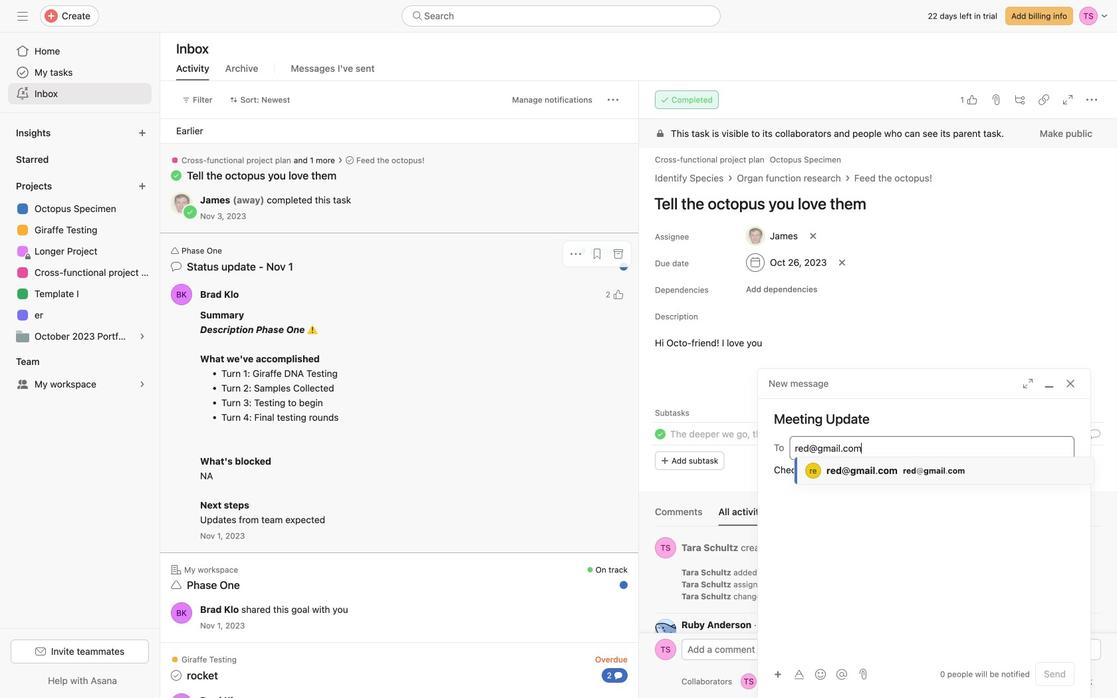 Task type: locate. For each thing, give the bounding box(es) containing it.
clear due date image
[[839, 259, 847, 267]]

archive notification image
[[613, 249, 624, 259]]

2 likes. click to like this task image
[[613, 289, 624, 300]]

tab list
[[655, 505, 1102, 527]]

copy task link image
[[1039, 94, 1050, 105]]

open user profile image
[[655, 538, 677, 559]]

⚠️ image
[[307, 325, 318, 335]]

dialog
[[758, 369, 1091, 699]]

Task Name text field
[[646, 188, 1102, 219]]

list box
[[402, 5, 721, 27]]

add or remove collaborators image left insert an object icon
[[741, 674, 757, 690]]

1 vertical spatial delete story image
[[1092, 592, 1100, 600]]

tab list inside tell the octopus you love them dialog
[[655, 505, 1102, 527]]

see details, october 2023 portfolio image
[[138, 333, 146, 341]]

add or remove collaborators image left emoji icon
[[802, 678, 810, 686]]

1 horizontal spatial add or remove collaborators image
[[802, 678, 810, 686]]

Add subject text field
[[758, 410, 1091, 428]]

open user profile image
[[171, 284, 192, 305], [171, 603, 192, 624], [655, 619, 677, 641], [655, 639, 677, 661]]

add subtask image
[[1015, 94, 1026, 105]]

more actions image
[[608, 94, 619, 105]]

main content
[[639, 119, 1118, 696]]

add to bookmarks image
[[592, 249, 603, 259]]

1 delete story image from the top
[[1092, 580, 1100, 588]]

more actions for this task image
[[1087, 94, 1098, 105]]

delete story image
[[1092, 580, 1100, 588], [1092, 592, 1100, 600]]

0 vertical spatial delete story image
[[1092, 580, 1100, 588]]

list item
[[639, 422, 1118, 446]]

add or remove collaborators image
[[778, 674, 794, 690]]

teams element
[[0, 350, 160, 398]]

toolbar
[[769, 665, 854, 684]]

attachments: add a file to this task, tell the octopus you love them image
[[991, 94, 1002, 105]]

hide sidebar image
[[17, 11, 28, 21]]

sort: newest image
[[230, 96, 238, 104]]

0 comments. click to go to subtask details and comments image
[[1090, 429, 1101, 440]]

expand popout to full screen image
[[1023, 379, 1034, 389]]

add or remove collaborators image
[[741, 674, 757, 690], [802, 678, 810, 686]]

1 like. click to like this task image
[[967, 94, 978, 105]]

global element
[[0, 33, 160, 112]]

tell the octopus you love them dialog
[[639, 81, 1118, 699]]

status update icon image
[[171, 261, 182, 272]]

new insights image
[[138, 129, 146, 137]]

2 delete story image from the top
[[1092, 592, 1100, 600]]

at mention image
[[837, 670, 848, 680]]



Task type: describe. For each thing, give the bounding box(es) containing it.
insert an object image
[[774, 671, 782, 679]]

show options image
[[1088, 621, 1096, 629]]

projects element
[[0, 174, 160, 350]]

Type the name of a team, a project, or people text field
[[795, 440, 1068, 456]]

emoji image
[[816, 670, 826, 680]]

completed image
[[653, 426, 669, 442]]

Task Name text field
[[671, 427, 848, 442]]

Completed checkbox
[[653, 426, 669, 442]]

close image
[[1066, 379, 1076, 389]]

minimize image
[[1045, 379, 1055, 389]]

full screen image
[[1063, 94, 1074, 105]]

delete story image
[[1092, 568, 1100, 576]]

new project or portfolio image
[[138, 182, 146, 190]]

leftcount image
[[615, 672, 623, 680]]

0 horizontal spatial add or remove collaborators image
[[741, 674, 757, 690]]

see details, my workspace image
[[138, 381, 146, 389]]

remove assignee image
[[810, 232, 818, 240]]

formatting image
[[794, 670, 805, 680]]



Task type: vqa. For each thing, say whether or not it's contained in the screenshot.
oct 24 – 26
no



